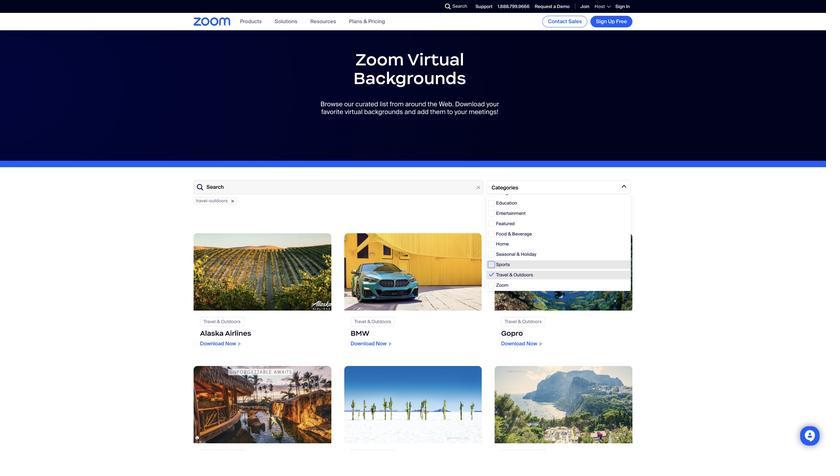 Task type: describe. For each thing, give the bounding box(es) containing it.
categories button
[[487, 180, 631, 195]]

travel-outdoors button
[[194, 198, 237, 205]]

free
[[616, 18, 627, 25]]

around
[[405, 100, 426, 108]]

request a demo
[[535, 3, 570, 9]]

sign in
[[616, 3, 630, 9]]

download link
[[368, 7, 405, 17]]

beverage
[[512, 231, 532, 237]]

search inside 'zoom virtual backgrounds' main content
[[207, 184, 224, 191]]

sign up free
[[596, 18, 627, 25]]

airlines
[[225, 329, 251, 338]]

field of wheat image
[[194, 234, 331, 311]]

featured
[[496, 221, 515, 227]]

from
[[390, 100, 404, 108]]

host
[[595, 4, 605, 9]]

1.888.799.9666
[[498, 3, 530, 9]]

virtual
[[345, 108, 363, 116]]

download inside the browse our curated list from around the web. download your favorite virtual backgrounds and add them to your meetings!
[[455, 100, 485, 108]]

resources button
[[310, 18, 336, 25]]

categories
[[492, 184, 518, 191]]

travel for bmw
[[354, 319, 366, 325]]

alaska airlines download now
[[200, 329, 251, 348]]

request a demo link
[[535, 3, 570, 9]]

the
[[428, 100, 437, 108]]

1 horizontal spatial search
[[452, 3, 467, 9]]

virtual
[[407, 49, 464, 70]]

outdoors for bmw
[[372, 319, 391, 325]]

1 horizontal spatial your
[[486, 100, 499, 108]]

support link
[[476, 3, 493, 9]]

travel for alaska airlines
[[204, 319, 216, 325]]

backgrounds
[[353, 68, 466, 89]]

and
[[404, 108, 416, 116]]

underwater image image
[[495, 234, 633, 311]]

now for bmw
[[376, 341, 387, 348]]

meetings!
[[469, 108, 498, 116]]

in
[[626, 3, 630, 9]]

travel & outdoors for gopro
[[505, 319, 542, 325]]

request
[[535, 3, 552, 9]]

Search text field
[[194, 180, 483, 195]]

entertainment
[[496, 211, 526, 217]]

0 horizontal spatial pricing
[[368, 18, 385, 25]]

clear search image
[[475, 184, 482, 191]]

& right plans
[[364, 18, 367, 25]]

now inside alaska airlines download now
[[225, 341, 236, 348]]

support
[[476, 3, 493, 9]]

list
[[380, 100, 388, 108]]

cacti in a desert image
[[344, 367, 482, 444]]

bmw download now
[[351, 329, 387, 348]]

sales
[[569, 18, 582, 25]]

download inside gopro download now
[[501, 341, 525, 348]]

curated
[[355, 100, 378, 108]]

food
[[496, 231, 507, 237]]

now for gopro
[[527, 341, 537, 348]]

image of grand wailea maui image
[[194, 367, 331, 444]]

download inside bmw download now
[[351, 341, 375, 348]]

travel-
[[196, 198, 209, 204]]

products
[[240, 18, 262, 25]]

our
[[344, 100, 354, 108]]

resources
[[310, 18, 336, 25]]

outdoors for gopro
[[522, 319, 542, 325]]

sign in link
[[616, 3, 630, 9]]

host button
[[595, 4, 610, 9]]

travel down sports
[[496, 272, 508, 278]]

products button
[[240, 18, 262, 25]]

1.888.799.9666 link
[[498, 3, 530, 9]]



Task type: vqa. For each thing, say whether or not it's contained in the screenshot.
workers
no



Task type: locate. For each thing, give the bounding box(es) containing it.
travel up gopro
[[505, 319, 517, 325]]

now inside gopro download now
[[527, 341, 537, 348]]

gopro
[[501, 329, 523, 338]]

browse our curated list from around the web. download your favorite virtual backgrounds and add them to your meetings!
[[321, 100, 499, 116]]

up
[[608, 18, 615, 25]]

& right food
[[508, 231, 511, 237]]

image of capri italy image
[[495, 367, 633, 444]]

travel & outdoors up bmw download now at the bottom left of the page
[[354, 319, 391, 325]]

add
[[417, 108, 429, 116]]

download down alaska
[[200, 341, 224, 348]]

search
[[452, 3, 467, 9], [207, 184, 224, 191]]

0 horizontal spatial your
[[455, 108, 467, 116]]

1 horizontal spatial zoom
[[496, 283, 508, 288]]

sign up free link
[[591, 16, 633, 27]]

outdoors down "holiday"
[[514, 272, 533, 278]]

download inside alaska airlines download now
[[200, 341, 224, 348]]

1 vertical spatial pricing
[[368, 18, 385, 25]]

sign left up
[[596, 18, 607, 25]]

education
[[496, 200, 517, 206]]

& left "holiday"
[[517, 252, 520, 258]]

contact sales
[[548, 18, 582, 25]]

outdoors up bmw download now at the bottom left of the page
[[372, 319, 391, 325]]

travel up alaska
[[204, 319, 216, 325]]

3 now from the left
[[376, 341, 387, 348]]

0 vertical spatial search
[[452, 3, 467, 9]]

0 vertical spatial zoom
[[355, 49, 404, 70]]

join
[[580, 3, 590, 9]]

zoom for zoom virtual backgrounds
[[355, 49, 404, 70]]

zoom
[[355, 49, 404, 70], [496, 283, 508, 288]]

alaska
[[200, 329, 224, 338]]

zoom for zoom
[[496, 283, 508, 288]]

plans & pricing link
[[349, 18, 385, 25]]

sports
[[496, 262, 510, 268]]

1 now from the left
[[225, 341, 236, 348]]

travel & outdoors
[[496, 272, 533, 278], [204, 319, 241, 325], [505, 319, 542, 325], [354, 319, 391, 325]]

travel & outdoors up alaska
[[204, 319, 241, 325]]

bmw
[[351, 329, 369, 338]]

1 vertical spatial search
[[207, 184, 224, 191]]

search right search image
[[452, 3, 467, 9]]

to
[[447, 108, 453, 116]]

2 horizontal spatial now
[[527, 341, 537, 348]]

0 horizontal spatial zoom
[[355, 49, 404, 70]]

zoom virtual backgrounds main content
[[0, 18, 826, 453]]

outdoors up gopro download now
[[522, 319, 542, 325]]

demo
[[557, 3, 570, 9]]

1 vertical spatial zoom
[[496, 283, 508, 288]]

download
[[374, 8, 398, 15], [455, 100, 485, 108], [200, 341, 224, 348], [501, 341, 525, 348], [351, 341, 375, 348]]

join link
[[580, 3, 590, 9]]

pricing left search image
[[411, 8, 428, 15]]

pricing
[[411, 8, 428, 15], [368, 18, 385, 25]]

& up alaska
[[217, 319, 220, 325]]

pricing down download link
[[368, 18, 385, 25]]

0 vertical spatial pricing
[[411, 8, 428, 15]]

download right to
[[455, 100, 485, 108]]

1 vertical spatial sign
[[596, 18, 607, 25]]

outdoors for alaska airlines
[[221, 319, 241, 325]]

pricing link
[[405, 7, 435, 17]]

& down sports
[[509, 272, 513, 278]]

contact sales link
[[543, 16, 587, 27]]

outdoors up airlines
[[221, 319, 241, 325]]

0 horizontal spatial search
[[207, 184, 224, 191]]

travel up 'bmw'
[[354, 319, 366, 325]]

zoom logo image
[[194, 17, 230, 26]]

search image
[[445, 4, 451, 9]]

travel for gopro
[[505, 319, 517, 325]]

zoom inside zoom virtual backgrounds
[[355, 49, 404, 70]]

your
[[486, 100, 499, 108], [455, 108, 467, 116]]

travel & outdoors up gopro
[[505, 319, 542, 325]]

& up 'bmw'
[[367, 319, 371, 325]]

now
[[225, 341, 236, 348], [527, 341, 537, 348], [376, 341, 387, 348]]

web.
[[439, 100, 454, 108]]

plans
[[349, 18, 362, 25]]

travel-outdoors
[[196, 198, 228, 204]]

seasonal
[[496, 252, 516, 258]]

travel
[[496, 272, 508, 278], [204, 319, 216, 325], [505, 319, 517, 325], [354, 319, 366, 325]]

travel & outdoors for alaska airlines
[[204, 319, 241, 325]]

download up plans & pricing link
[[374, 8, 398, 15]]

now inside bmw download now
[[376, 341, 387, 348]]

a
[[553, 3, 556, 9]]

None search field
[[421, 1, 447, 12]]

1 horizontal spatial now
[[376, 341, 387, 348]]

solutions
[[275, 18, 297, 25]]

food & beverage
[[496, 231, 532, 237]]

0 horizontal spatial now
[[225, 341, 236, 348]]

plans & pricing
[[349, 18, 385, 25]]

outdoors
[[209, 198, 228, 204]]

them
[[430, 108, 446, 116]]

home
[[496, 242, 509, 247]]

favorite
[[321, 108, 343, 116]]

sign for sign in
[[616, 3, 625, 9]]

& up gopro
[[518, 319, 521, 325]]

contact
[[548, 18, 567, 25]]

image of a bmw car image
[[344, 234, 482, 311]]

zoom virtual backgrounds
[[353, 49, 466, 89]]

outdoors
[[514, 272, 533, 278], [221, 319, 241, 325], [522, 319, 542, 325], [372, 319, 391, 325]]

download down 'bmw'
[[351, 341, 375, 348]]

sign
[[616, 3, 625, 9], [596, 18, 607, 25]]

download down gopro
[[501, 341, 525, 348]]

travel & outdoors for bmw
[[354, 319, 391, 325]]

2 now from the left
[[527, 341, 537, 348]]

1 horizontal spatial pricing
[[411, 8, 428, 15]]

design
[[496, 190, 511, 196]]

0 horizontal spatial sign
[[596, 18, 607, 25]]

backgrounds
[[364, 108, 403, 116]]

browse
[[321, 100, 343, 108]]

gopro download now
[[501, 329, 537, 348]]

sign for sign up free
[[596, 18, 607, 25]]

travel & outdoors down sports
[[496, 272, 533, 278]]

solutions button
[[275, 18, 297, 25]]

0 vertical spatial sign
[[616, 3, 625, 9]]

search image
[[445, 4, 451, 9]]

holiday
[[521, 252, 536, 258]]

sign left in on the right top of page
[[616, 3, 625, 9]]

seasonal & holiday
[[496, 252, 536, 258]]

search up travel-outdoors button
[[207, 184, 224, 191]]

1 horizontal spatial sign
[[616, 3, 625, 9]]

&
[[364, 18, 367, 25], [508, 231, 511, 237], [517, 252, 520, 258], [509, 272, 513, 278], [217, 319, 220, 325], [518, 319, 521, 325], [367, 319, 371, 325]]



